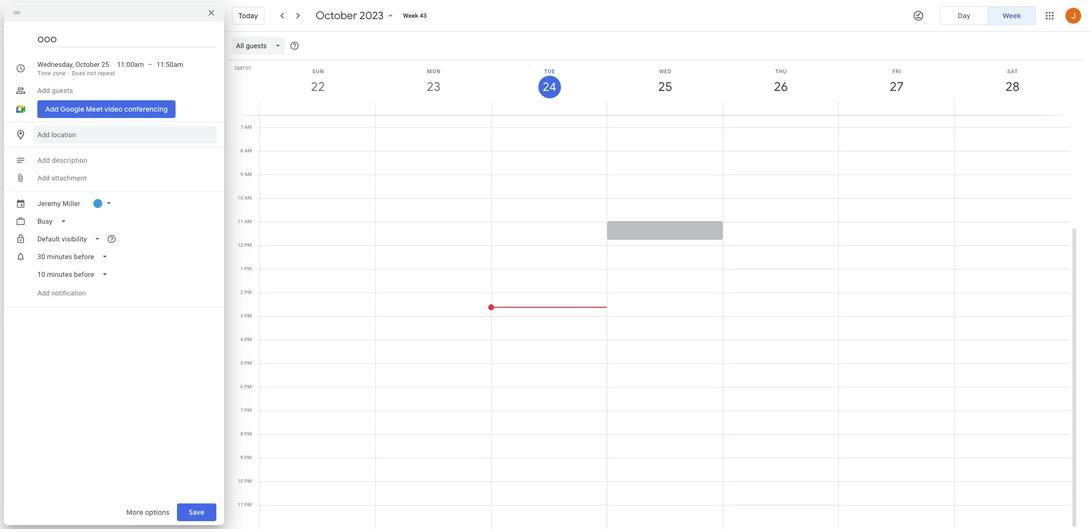 Task type: vqa. For each thing, say whether or not it's contained in the screenshot.
–
yes



Task type: describe. For each thing, give the bounding box(es) containing it.
5
[[240, 360, 243, 366]]

october 2023
[[316, 9, 384, 23]]

9 for 9 pm
[[240, 455, 243, 460]]

24 column header
[[491, 60, 607, 115]]

saturday, october 28 element
[[1001, 76, 1024, 98]]

tue 24
[[542, 68, 556, 95]]

time
[[37, 70, 51, 77]]

repeat
[[98, 70, 115, 77]]

wed
[[659, 68, 672, 75]]

pm for 8 pm
[[244, 431, 252, 437]]

today button
[[232, 4, 264, 28]]

sat
[[1007, 68, 1018, 75]]

3
[[240, 313, 243, 319]]

7 am
[[240, 124, 252, 130]]

28
[[1005, 79, 1019, 95]]

notification
[[51, 289, 86, 297]]

pm for 6 pm
[[244, 384, 252, 389]]

11 for 11 pm
[[238, 502, 243, 508]]

2 pm
[[240, 290, 252, 295]]

Location text field
[[37, 126, 212, 144]]

guests
[[52, 87, 73, 94]]

3 pm
[[240, 313, 252, 319]]

23
[[426, 79, 440, 95]]

9 am
[[240, 172, 252, 177]]

tue
[[544, 68, 555, 75]]

12
[[238, 242, 243, 248]]

7 for 7 am
[[240, 124, 243, 130]]

25 inside wed 25
[[658, 79, 672, 95]]

11:50am
[[156, 60, 183, 68]]

today
[[239, 11, 258, 20]]

6
[[240, 384, 243, 389]]

11 am
[[238, 219, 252, 224]]

add attachment button
[[33, 169, 90, 187]]

grid containing 22
[[228, 32, 1079, 529]]

wed 25
[[658, 68, 672, 95]]

22 column header
[[260, 60, 376, 115]]

1 horizontal spatial october
[[316, 9, 357, 23]]

10 am
[[238, 195, 252, 201]]

22
[[310, 79, 324, 95]]

2023
[[360, 9, 384, 23]]

pm for 11 pm
[[244, 502, 252, 508]]

pm for 10 pm
[[244, 479, 252, 484]]

add for add notification
[[37, 289, 50, 297]]

add notification button
[[33, 281, 90, 305]]

add attachment
[[37, 174, 86, 182]]

october 2023 button
[[312, 9, 399, 23]]

23 column header
[[375, 60, 492, 115]]

week for week
[[1003, 11, 1021, 20]]

43
[[420, 12, 427, 19]]

8 for 8 am
[[240, 148, 243, 153]]

does not repeat
[[72, 70, 115, 77]]

0 vertical spatial 25
[[101, 60, 109, 68]]

25 column header
[[607, 60, 723, 115]]

sunday, october 22 element
[[307, 76, 329, 98]]

pm for 7 pm
[[244, 408, 252, 413]]

24
[[542, 79, 556, 95]]

5 pm
[[240, 360, 252, 366]]

pm for 3 pm
[[244, 313, 252, 319]]

wednesday,
[[37, 60, 74, 68]]

am for 10 am
[[244, 195, 252, 201]]

pm for 12 pm
[[244, 242, 252, 248]]

add guests button
[[33, 82, 216, 99]]

tuesday, october 24, today element
[[538, 76, 561, 98]]

mon
[[427, 68, 441, 75]]

Add title text field
[[37, 31, 216, 46]]

–
[[148, 60, 153, 68]]

fri 27
[[889, 68, 903, 95]]

option group containing day
[[940, 6, 1036, 25]]

thursday, october 26 element
[[770, 76, 792, 98]]

Day radio
[[940, 6, 989, 25]]

sat 28
[[1005, 68, 1019, 95]]

pm for 1 pm
[[244, 266, 252, 271]]

7 pm
[[240, 408, 252, 413]]

day
[[958, 11, 971, 20]]

pm for 5 pm
[[244, 360, 252, 366]]

pm for 2 pm
[[244, 290, 252, 295]]

monday, october 23 element
[[423, 76, 445, 98]]

add description button
[[33, 151, 216, 169]]

pm for 9 pm
[[244, 455, 252, 460]]



Task type: locate. For each thing, give the bounding box(es) containing it.
11:00am – 11:50am
[[117, 60, 183, 68]]

october
[[316, 9, 357, 23], [75, 60, 100, 68]]

0 horizontal spatial october
[[75, 60, 100, 68]]

07
[[246, 65, 251, 71]]

1 add from the top
[[37, 87, 50, 94]]

9 up "10 am"
[[240, 172, 243, 177]]

wednesday, october 25 element
[[654, 76, 677, 98]]

add up add attachment
[[37, 156, 50, 164]]

11 for 11 am
[[238, 219, 243, 224]]

to element
[[148, 60, 153, 69]]

pm right 6
[[244, 384, 252, 389]]

1 vertical spatial 11
[[238, 502, 243, 508]]

add
[[37, 87, 50, 94], [37, 156, 50, 164], [37, 174, 50, 182], [37, 289, 50, 297]]

pm right the 5
[[244, 360, 252, 366]]

october up 'not'
[[75, 60, 100, 68]]

11
[[238, 219, 243, 224], [238, 502, 243, 508]]

26
[[773, 79, 788, 95]]

12 pm
[[238, 242, 252, 248]]

0 vertical spatial 8
[[240, 148, 243, 153]]

11 pm
[[238, 502, 252, 508]]

gmt-07
[[234, 65, 251, 71]]

friday, october 27 element
[[886, 76, 908, 98]]

description
[[52, 156, 87, 164]]

10 up 11 pm
[[238, 479, 243, 484]]

10 up 11 am
[[238, 195, 243, 201]]

0 horizontal spatial 25
[[101, 60, 109, 68]]

6 pm
[[240, 384, 252, 389]]

week right day
[[1003, 11, 1021, 20]]

jeremy
[[37, 200, 61, 208]]

7
[[240, 124, 243, 130], [240, 408, 243, 413]]

11 down 10 pm
[[238, 502, 243, 508]]

25 down wed on the right top
[[658, 79, 672, 95]]

am for 7 am
[[244, 124, 252, 130]]

add for add attachment
[[37, 174, 50, 182]]

10 pm from the top
[[244, 455, 252, 460]]

7 for 7 pm
[[240, 408, 243, 413]]

0 horizontal spatial week
[[403, 12, 418, 19]]

pm right '4'
[[244, 337, 252, 342]]

2 7 from the top
[[240, 408, 243, 413]]

pm
[[244, 242, 252, 248], [244, 266, 252, 271], [244, 290, 252, 295], [244, 313, 252, 319], [244, 337, 252, 342], [244, 360, 252, 366], [244, 384, 252, 389], [244, 408, 252, 413], [244, 431, 252, 437], [244, 455, 252, 460], [244, 479, 252, 484], [244, 502, 252, 508]]

0 vertical spatial 10
[[238, 195, 243, 201]]

10
[[238, 195, 243, 201], [238, 479, 243, 484]]

am up 8 am
[[244, 124, 252, 130]]

2 11 from the top
[[238, 502, 243, 508]]

1 7 from the top
[[240, 124, 243, 130]]

2 am from the top
[[244, 148, 252, 153]]

1 horizontal spatial 25
[[658, 79, 672, 95]]

gmt-
[[234, 65, 246, 71]]

3 am from the top
[[244, 172, 252, 177]]

pm down 10 pm
[[244, 502, 252, 508]]

add guests
[[37, 87, 73, 94]]

5 pm from the top
[[244, 337, 252, 342]]

0 vertical spatial 7
[[240, 124, 243, 130]]

am for 11 am
[[244, 219, 252, 224]]

25
[[101, 60, 109, 68], [658, 79, 672, 95]]

28 column header
[[954, 60, 1071, 115]]

time zone
[[37, 70, 66, 77]]

week for week 43
[[403, 12, 418, 19]]

zone
[[53, 70, 66, 77]]

7 down 6
[[240, 408, 243, 413]]

8
[[240, 148, 243, 153], [240, 431, 243, 437]]

sun
[[312, 68, 324, 75]]

1 11 from the top
[[238, 219, 243, 224]]

25 up repeat
[[101, 60, 109, 68]]

11:00am
[[117, 60, 144, 68]]

am for 9 am
[[244, 172, 252, 177]]

10 for 10 pm
[[238, 479, 243, 484]]

1 vertical spatial 8
[[240, 431, 243, 437]]

pm down 6 pm
[[244, 408, 252, 413]]

2
[[240, 290, 243, 295]]

pm right 12
[[244, 242, 252, 248]]

add down time
[[37, 87, 50, 94]]

am down 9 am
[[244, 195, 252, 201]]

2 10 from the top
[[238, 479, 243, 484]]

option group
[[940, 6, 1036, 25]]

8 for 8 pm
[[240, 431, 243, 437]]

1 vertical spatial 10
[[238, 479, 243, 484]]

pm right 3
[[244, 313, 252, 319]]

6 pm from the top
[[244, 360, 252, 366]]

1 pm from the top
[[244, 242, 252, 248]]

thu
[[775, 68, 787, 75]]

am for 8 am
[[244, 148, 252, 153]]

4
[[240, 337, 243, 342]]

add left attachment
[[37, 174, 50, 182]]

1 horizontal spatial week
[[1003, 11, 1021, 20]]

add left notification
[[37, 289, 50, 297]]

add inside button
[[37, 289, 50, 297]]

0 vertical spatial 11
[[238, 219, 243, 224]]

1
[[240, 266, 243, 271]]

8 pm from the top
[[244, 408, 252, 413]]

2 8 from the top
[[240, 431, 243, 437]]

add description
[[37, 156, 87, 164]]

2 add from the top
[[37, 156, 50, 164]]

11 pm from the top
[[244, 479, 252, 484]]

am
[[244, 124, 252, 130], [244, 148, 252, 153], [244, 172, 252, 177], [244, 195, 252, 201], [244, 219, 252, 224]]

am up 9 am
[[244, 148, 252, 153]]

add for add description
[[37, 156, 50, 164]]

1 8 from the top
[[240, 148, 243, 153]]

week inside week radio
[[1003, 11, 1021, 20]]

pm for 4 pm
[[244, 337, 252, 342]]

9 up 10 pm
[[240, 455, 243, 460]]

9 for 9 am
[[240, 172, 243, 177]]

1 9 from the top
[[240, 172, 243, 177]]

4 pm
[[240, 337, 252, 342]]

not
[[87, 70, 96, 77]]

10 pm
[[238, 479, 252, 484]]

miller
[[63, 200, 80, 208]]

pm right 2
[[244, 290, 252, 295]]

9
[[240, 172, 243, 177], [240, 455, 243, 460]]

grid
[[228, 32, 1079, 529]]

sun 22
[[310, 68, 324, 95]]

9 pm from the top
[[244, 431, 252, 437]]

wednesday, october 25
[[37, 60, 109, 68]]

jeremy miller
[[37, 200, 80, 208]]

attachment
[[51, 174, 86, 182]]

1 10 from the top
[[238, 195, 243, 201]]

7 pm from the top
[[244, 384, 252, 389]]

27
[[889, 79, 903, 95]]

am down 8 am
[[244, 172, 252, 177]]

8 am
[[240, 148, 252, 153]]

add notification
[[37, 289, 86, 297]]

week 43
[[403, 12, 427, 19]]

8 up 9 am
[[240, 148, 243, 153]]

3 add from the top
[[37, 174, 50, 182]]

3 pm from the top
[[244, 290, 252, 295]]

am up 12 pm
[[244, 219, 252, 224]]

1 vertical spatial 7
[[240, 408, 243, 413]]

2 pm from the top
[[244, 266, 252, 271]]

12 pm from the top
[[244, 502, 252, 508]]

fri
[[893, 68, 902, 75]]

27 column header
[[839, 60, 955, 115]]

1 vertical spatial october
[[75, 60, 100, 68]]

add inside button
[[37, 174, 50, 182]]

notifications element
[[33, 248, 216, 283]]

add for add guests
[[37, 87, 50, 94]]

8 pm
[[240, 431, 252, 437]]

pm right 1
[[244, 266, 252, 271]]

10 for 10 am
[[238, 195, 243, 201]]

thu 26
[[773, 68, 788, 95]]

4 add from the top
[[37, 289, 50, 297]]

1 am from the top
[[244, 124, 252, 130]]

Week radio
[[988, 6, 1036, 25]]

week left 43
[[403, 12, 418, 19]]

0 vertical spatial october
[[316, 9, 357, 23]]

5 am from the top
[[244, 219, 252, 224]]

mon 23
[[426, 68, 441, 95]]

1 pm
[[240, 266, 252, 271]]

october left 2023
[[316, 9, 357, 23]]

pm up 9 pm
[[244, 431, 252, 437]]

does
[[72, 70, 86, 77]]

8 up 9 pm
[[240, 431, 243, 437]]

1 vertical spatial 9
[[240, 455, 243, 460]]

2 9 from the top
[[240, 455, 243, 460]]

7 up 8 am
[[240, 124, 243, 130]]

pm down 8 pm
[[244, 455, 252, 460]]

4 am from the top
[[244, 195, 252, 201]]

11 up 12
[[238, 219, 243, 224]]

None field
[[232, 37, 289, 55], [33, 212, 74, 230], [33, 230, 109, 248], [33, 248, 116, 266], [33, 266, 116, 283], [232, 37, 289, 55], [33, 212, 74, 230], [33, 230, 109, 248], [33, 248, 116, 266], [33, 266, 116, 283]]

4 pm from the top
[[244, 313, 252, 319]]

week
[[1003, 11, 1021, 20], [403, 12, 418, 19]]

pm down 9 pm
[[244, 479, 252, 484]]

9 pm
[[240, 455, 252, 460]]

26 column header
[[723, 60, 839, 115]]

0 vertical spatial 9
[[240, 172, 243, 177]]

1 vertical spatial 25
[[658, 79, 672, 95]]



